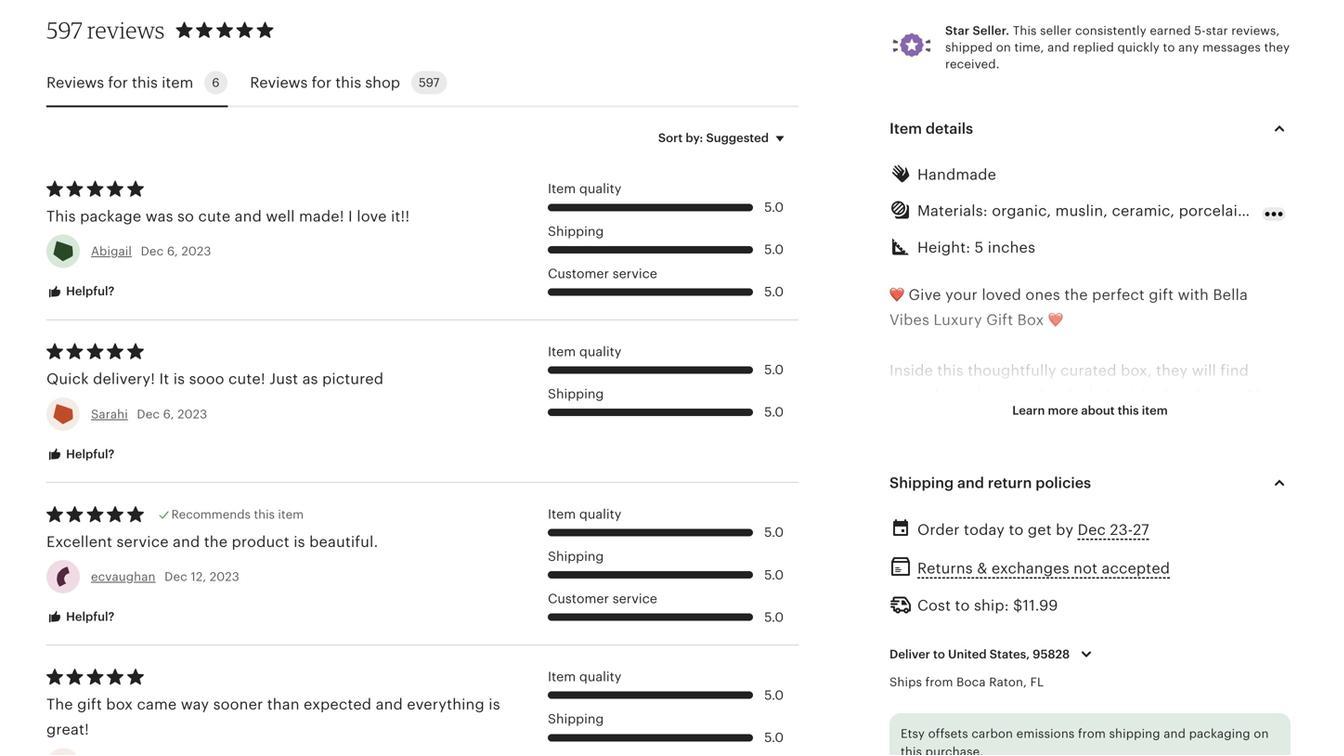 Task type: vqa. For each thing, say whether or not it's contained in the screenshot.
FREE delivery Etsy's Pick related to 79.99
no



Task type: locate. For each thing, give the bounding box(es) containing it.
the inside "schedule the delivery for a later date by leaving a note during checkout with your preferred delivery day.shop stress-free this holiday season!"
[[962, 565, 986, 581]]

this right about
[[1118, 404, 1140, 418]]

helpful?
[[63, 284, 115, 298], [63, 447, 115, 461], [63, 610, 115, 624]]

vibes down give
[[890, 312, 930, 329]]

3 5.0 from the top
[[765, 285, 784, 299]]

helpful? down ecvaughan
[[63, 610, 115, 624]]

1 vertical spatial by
[[1162, 565, 1180, 581]]

0 horizontal spatial ones
[[970, 413, 1005, 430]]

the up checkout
[[962, 565, 986, 581]]

handmade
[[1256, 203, 1333, 219]]

on for packaging
[[1255, 727, 1270, 741]]

dec
[[141, 244, 164, 258], [137, 407, 160, 421], [1078, 522, 1107, 539], [165, 570, 188, 584]]

1 vertical spatial customer service
[[548, 592, 658, 606]]

1 horizontal spatial this
[[1013, 24, 1037, 37]]

loved inside inside this thoughtfully curated box, they will find everything they need to feel cherished and cozy. show your loved ones just how much they mean to you with bella vibes gift box.
[[926, 413, 966, 430]]

this inside etsy offsets carbon emissions from shipping and packaging on this purchase.
[[901, 745, 923, 755]]

box.
[[1004, 438, 1035, 455]]

on right packaging
[[1255, 727, 1270, 741]]

2 vertical spatial the
[[962, 565, 986, 581]]

0 vertical spatial from
[[926, 676, 954, 690]]

0 horizontal spatial ❤️
[[890, 287, 905, 303]]

1 horizontal spatial ones
[[1026, 287, 1061, 303]]

2 customer service from the top
[[548, 592, 658, 606]]

by right date
[[1162, 565, 1180, 581]]

1 quality from the top
[[580, 182, 622, 196]]

1 vertical spatial helpful? button
[[33, 437, 129, 472]]

3 quality from the top
[[580, 507, 622, 522]]

everything
[[890, 388, 968, 404], [407, 696, 485, 713]]

❤️ give your loved ones the perfect gift with bella vibes luxury gift box ❤️
[[890, 287, 1249, 329]]

and inside the this seller consistently earned 5-star reviews, shipped on time, and replied quickly to any messages they received.
[[1048, 40, 1070, 54]]

1 vertical spatial helpful?
[[63, 447, 115, 461]]

0 vertical spatial delivery
[[990, 565, 1048, 581]]

3 helpful? from the top
[[63, 610, 115, 624]]

1 horizontal spatial by
[[1162, 565, 1180, 581]]

2 horizontal spatial item
[[1143, 404, 1169, 418]]

inside
[[890, 362, 934, 379]]

0 horizontal spatial bella
[[890, 438, 925, 455]]

from inside etsy offsets carbon emissions from shipping and packaging on this purchase.
[[1079, 727, 1106, 741]]

2023 right 12,
[[210, 570, 240, 584]]

great!
[[46, 722, 89, 738]]

1 item quality from the top
[[548, 182, 622, 196]]

597 inside tab list
[[419, 76, 440, 90]]

customer service for this package was so cute and well made! i love it!!
[[548, 267, 658, 281]]

reviews for reviews for this item
[[46, 74, 104, 91]]

0 vertical spatial 6,
[[167, 244, 178, 258]]

1 vertical spatial bella
[[890, 438, 925, 455]]

0 vertical spatial helpful?
[[63, 284, 115, 298]]

3 helpful? button from the top
[[33, 600, 129, 635]]

by inside "schedule the delivery for a later date by leaving a note during checkout with your preferred delivery day.shop stress-free this holiday season!"
[[1162, 565, 1180, 581]]

holiday
[[1001, 615, 1054, 632]]

1 vertical spatial on
[[1255, 727, 1270, 741]]

ecvaughan dec 12, 2023
[[91, 570, 240, 584]]

on inside the this seller consistently earned 5-star reviews, shipped on time, and replied quickly to any messages they received.
[[997, 40, 1012, 54]]

1 vertical spatial vibes
[[929, 438, 969, 455]]

0 vertical spatial helpful? button
[[33, 275, 129, 309]]

2 vertical spatial helpful?
[[63, 610, 115, 624]]

luxury
[[934, 312, 983, 329]]

item up the "product"
[[278, 508, 304, 522]]

1 vertical spatial 6,
[[163, 407, 174, 421]]

597 right shop
[[419, 76, 440, 90]]

and up the mean on the bottom right
[[1174, 388, 1201, 404]]

by right get
[[1057, 522, 1074, 539]]

0 vertical spatial 2023
[[182, 244, 211, 258]]

organic,
[[992, 203, 1052, 219]]

reviews down 597 reviews on the top left
[[46, 74, 104, 91]]

learn more about this item
[[1013, 404, 1169, 418]]

0 vertical spatial everything
[[890, 388, 968, 404]]

gift inside the gift box came way sooner than expected and everything is great!
[[77, 696, 102, 713]]

0 vertical spatial ones
[[1026, 287, 1061, 303]]

0 horizontal spatial from
[[926, 676, 954, 690]]

1 horizontal spatial gift
[[1150, 287, 1174, 303]]

23-
[[1111, 522, 1134, 539]]

learn
[[1013, 404, 1046, 418]]

vibes up looking
[[929, 438, 969, 455]]

2 item quality from the top
[[548, 345, 622, 359]]

1 horizontal spatial reviews
[[250, 74, 308, 91]]

1 vertical spatial ones
[[970, 413, 1005, 430]]

star seller.
[[946, 24, 1010, 37]]

dec down was
[[141, 244, 164, 258]]

helpful? for this
[[63, 284, 115, 298]]

🎄🎁
[[890, 489, 920, 505]]

gift left box in the top right of the page
[[987, 312, 1014, 329]]

your down raton, on the right of the page
[[983, 691, 1015, 708]]

0 vertical spatial bella
[[1214, 287, 1249, 303]]

ones inside inside this thoughtfully curated box, they will find everything they need to feel cherished and cozy. show your loved ones just how much they mean to you with bella vibes gift box.
[[970, 413, 1005, 430]]

0 vertical spatial with
[[1179, 287, 1210, 303]]

1 horizontal spatial ❤️
[[1049, 312, 1064, 329]]

cute
[[198, 208, 231, 225]]

and left return
[[958, 475, 985, 492]]

sort by: suggested button
[[645, 119, 806, 158]]

this inside the this seller consistently earned 5-star reviews, shipped on time, and replied quickly to any messages they received.
[[1013, 24, 1037, 37]]

tab list
[[46, 60, 799, 107]]

for left not
[[1052, 565, 1072, 581]]

on inside etsy offsets carbon emissions from shipping and packaging on this purchase.
[[1255, 727, 1270, 741]]

1 helpful? from the top
[[63, 284, 115, 298]]

dec for excellent service and the product is beautiful.
[[165, 570, 188, 584]]

return
[[988, 475, 1033, 492]]

you
[[1218, 413, 1245, 430]]

this right inside
[[938, 362, 964, 379]]

0 vertical spatial service
[[613, 267, 658, 281]]

ones left just
[[970, 413, 1005, 430]]

1 horizontal spatial is
[[294, 534, 305, 550]]

2 helpful? button from the top
[[33, 437, 129, 472]]

2 vertical spatial item
[[278, 508, 304, 522]]

0 vertical spatial 597
[[46, 16, 83, 44]]

2 horizontal spatial ones
[[1063, 691, 1098, 708]]

0 vertical spatial vibes
[[890, 312, 930, 329]]

this down cost to ship: $ 11.99
[[971, 615, 997, 632]]

1 horizontal spatial delivery
[[1157, 590, 1215, 607]]

fl
[[1031, 676, 1044, 690]]

messages
[[1203, 40, 1262, 54]]

2 vertical spatial ones
[[1063, 691, 1098, 708]]

0 vertical spatial by
[[1057, 522, 1074, 539]]

0 vertical spatial item
[[162, 74, 193, 91]]

1 vertical spatial this
[[46, 208, 76, 225]]

1 vertical spatial the
[[204, 534, 228, 550]]

5
[[975, 239, 984, 256]]

your up season! at the right bottom
[[1048, 590, 1081, 607]]

0 horizontal spatial 597
[[46, 16, 83, 44]]

2 quality from the top
[[580, 345, 622, 359]]

2 vertical spatial with
[[1013, 590, 1044, 607]]

1 vertical spatial gift
[[973, 438, 1000, 455]]

helpful? button down sarahi link
[[33, 437, 129, 472]]

customer for excellent service and the product is beautiful.
[[548, 592, 609, 606]]

delivery
[[990, 565, 1048, 581], [1157, 590, 1215, 607]]

0 horizontal spatial is
[[173, 371, 185, 388]]

2 a from the left
[[1240, 565, 1248, 581]]

9 5.0 from the top
[[765, 688, 784, 703]]

1 horizontal spatial with
[[1179, 287, 1210, 303]]

note
[[1253, 565, 1285, 581]]

0 vertical spatial the
[[1065, 287, 1089, 303]]

about
[[1082, 404, 1115, 418]]

dec left 12,
[[165, 570, 188, 584]]

vibes inside ❤️ give your loved ones the perfect gift with bella vibes luxury gift box ❤️
[[890, 312, 930, 329]]

they
[[1265, 40, 1291, 54], [1157, 362, 1188, 379], [972, 388, 1003, 404], [1119, 413, 1151, 430]]

1 horizontal spatial the
[[962, 565, 986, 581]]

recommends this item
[[171, 508, 304, 522]]

gifts?
[[1088, 489, 1127, 505]]

cherished
[[1098, 388, 1170, 404]]

excellent
[[46, 534, 113, 550]]

from up can
[[926, 676, 954, 690]]

from down or
[[1079, 727, 1106, 741]]

2 helpful? from the top
[[63, 447, 115, 461]]

0 vertical spatial on
[[997, 40, 1012, 54]]

get
[[1131, 489, 1158, 505]]

1 vertical spatial with
[[1249, 413, 1280, 430]]

1 horizontal spatial item
[[278, 508, 304, 522]]

and inside inside this thoughtfully curated box, they will find everything they need to feel cherished and cozy. show your loved ones just how much they mean to you with bella vibes gift box.
[[1174, 388, 1201, 404]]

0 vertical spatial gift
[[1150, 287, 1174, 303]]

2023 down sooo
[[178, 407, 207, 421]]

ships
[[890, 676, 923, 690]]

1 helpful? button from the top
[[33, 275, 129, 309]]

the left perfect
[[1065, 287, 1089, 303]]

2 vertical spatial helpful? button
[[33, 600, 129, 635]]

recommends
[[171, 508, 251, 522]]

expected
[[304, 696, 372, 713]]

this up time,
[[1013, 24, 1037, 37]]

bella up find
[[1214, 287, 1249, 303]]

they down cherished
[[1119, 413, 1151, 430]]

this for seller
[[1013, 24, 1037, 37]]

2 reviews from the left
[[250, 74, 308, 91]]

mean
[[1155, 413, 1195, 430]]

0 horizontal spatial gift
[[77, 696, 102, 713]]

item quality for this package was so cute and well made! i love it!!
[[548, 182, 622, 196]]

1 vertical spatial 597
[[419, 76, 440, 90]]

exchanges
[[992, 560, 1070, 577]]

pictured
[[322, 371, 384, 388]]

2 customer from the top
[[548, 592, 609, 606]]

with down "show"
[[1249, 413, 1280, 430]]

1 reviews from the left
[[46, 74, 104, 91]]

item quality for the gift box came way sooner than expected and everything is great!
[[548, 670, 622, 684]]

quickly
[[1118, 40, 1160, 54]]

item quality for quick delivery! it is sooo cute! just as pictured
[[548, 345, 622, 359]]

this up the "product"
[[254, 508, 275, 522]]

0 horizontal spatial with
[[1013, 590, 1044, 607]]

0 horizontal spatial item
[[162, 74, 193, 91]]

to left feel
[[1048, 388, 1063, 404]]

item for the gift box came way sooner than expected and everything is great!
[[548, 670, 576, 684]]

and
[[1048, 40, 1070, 54], [235, 208, 262, 225], [1174, 388, 1201, 404], [958, 475, 985, 492], [1238, 489, 1265, 505], [173, 534, 200, 550], [376, 696, 403, 713], [1164, 727, 1186, 741]]

1 horizontal spatial 597
[[419, 76, 440, 90]]

names;
[[1203, 691, 1255, 708]]

1 vertical spatial from
[[1079, 727, 1106, 741]]

item left 6
[[162, 74, 193, 91]]

gift inside ❤️ give your loved ones the perfect gift with bella vibes luxury gift box ❤️
[[987, 312, 1014, 329]]

2 horizontal spatial is
[[489, 696, 501, 713]]

0 horizontal spatial on
[[997, 40, 1012, 54]]

0 horizontal spatial everything
[[407, 696, 485, 713]]

$
[[1014, 597, 1023, 614]]

on down seller.
[[997, 40, 1012, 54]]

6 5.0 from the top
[[765, 526, 784, 540]]

and down company's
[[1164, 727, 1186, 741]]

shipping and return policies button
[[873, 461, 1308, 506]]

later
[[1089, 565, 1121, 581]]

shipping inside dropdown button
[[890, 475, 954, 492]]

with right perfect
[[1179, 287, 1210, 303]]

your up the luxury
[[946, 287, 978, 303]]

helpful? button for excellent
[[33, 600, 129, 635]]

for up 🎁🎄
[[986, 489, 1006, 505]]

4 quality from the top
[[580, 670, 622, 684]]

2023 for sooo
[[178, 407, 207, 421]]

1 customer service from the top
[[548, 267, 658, 281]]

a left later
[[1076, 565, 1084, 581]]

6, down it
[[163, 407, 174, 421]]

with up holiday
[[1013, 590, 1044, 607]]

1 vertical spatial everything
[[407, 696, 485, 713]]

0 horizontal spatial by
[[1057, 522, 1074, 539]]

loved inside ❤️ give your loved ones the perfect gift with bella vibes luxury gift box ❤️
[[982, 287, 1022, 303]]

1 vertical spatial item
[[1143, 404, 1169, 418]]

a
[[1076, 565, 1084, 581], [1240, 565, 1248, 581]]

this for package
[[46, 208, 76, 225]]

stress-
[[890, 615, 938, 632]]

to up free
[[956, 597, 970, 614]]

0 vertical spatial customer
[[548, 267, 609, 281]]

0 vertical spatial this
[[1013, 24, 1037, 37]]

the
[[1065, 287, 1089, 303], [204, 534, 228, 550], [962, 565, 986, 581]]

the inside ❤️ give your loved ones the perfect gift with bella vibes luxury gift box ❤️
[[1065, 287, 1089, 303]]

loved up box in the top right of the page
[[982, 287, 1022, 303]]

for down reviews
[[108, 74, 128, 91]]

2023 for product
[[210, 570, 240, 584]]

❤️ left give
[[890, 287, 905, 303]]

597
[[46, 16, 83, 44], [419, 76, 440, 90]]

1 horizontal spatial everything
[[890, 388, 968, 404]]

item inside tab list
[[162, 74, 193, 91]]

your
[[946, 287, 978, 303], [890, 413, 922, 430], [1048, 590, 1081, 607], [983, 691, 1015, 708]]

and down "recommends"
[[173, 534, 200, 550]]

ones inside ❤️ give your loved ones the perfect gift with bella vibes luxury gift box ❤️
[[1026, 287, 1061, 303]]

0 vertical spatial loved
[[982, 287, 1022, 303]]

ones left or
[[1063, 691, 1098, 708]]

reviews right 6
[[250, 74, 308, 91]]

item down box,
[[1143, 404, 1169, 418]]

and down seller in the right of the page
[[1048, 40, 1070, 54]]

helpful? button down abigail
[[33, 275, 129, 309]]

dec down it
[[137, 407, 160, 421]]

for inside "🎄🎁 looking for christmas gifts? get organized and order now. 🎁🎄"
[[986, 489, 1006, 505]]

received.
[[946, 57, 1000, 71]]

gift right perfect
[[1150, 287, 1174, 303]]

shipping for quick delivery! it is sooo cute! just as pictured
[[548, 387, 604, 401]]

suggested
[[707, 131, 769, 145]]

preferred
[[1085, 590, 1153, 607]]

2 vertical spatial service
[[613, 592, 658, 606]]

and inside dropdown button
[[958, 475, 985, 492]]

this down reviews
[[132, 74, 158, 91]]

597 reviews
[[46, 16, 165, 44]]

and inside etsy offsets carbon emissions from shipping and packaging on this purchase.
[[1164, 727, 1186, 741]]

2 horizontal spatial the
[[1065, 287, 1089, 303]]

thoughtfully
[[968, 362, 1057, 379]]

597 left reviews
[[46, 16, 83, 44]]

to left united
[[934, 648, 946, 662]]

shipping
[[548, 224, 604, 239], [548, 387, 604, 401], [890, 475, 954, 492], [548, 550, 604, 564], [548, 712, 604, 727]]

loved down inside
[[926, 413, 966, 430]]

3 item quality from the top
[[548, 507, 622, 522]]

vibes
[[890, 312, 930, 329], [929, 438, 969, 455]]

ones up box in the top right of the page
[[1026, 287, 1061, 303]]

0 vertical spatial ❤️
[[890, 287, 905, 303]]

with inside ❤️ give your loved ones the perfect gift with bella vibes luxury gift box ❤️
[[1179, 287, 1210, 303]]

delivery down leaving
[[1157, 590, 1215, 607]]

bella up 🎄🎁
[[890, 438, 925, 455]]

to inside the this seller consistently earned 5-star reviews, shipped on time, and replied quickly to any messages they received.
[[1164, 40, 1176, 54]]

4 item quality from the top
[[548, 670, 622, 684]]

2 vertical spatial 2023
[[210, 570, 240, 584]]

1 customer from the top
[[548, 267, 609, 281]]

on
[[997, 40, 1012, 54], [1255, 727, 1270, 741]]

gift left box.
[[973, 438, 1000, 455]]

0 horizontal spatial this
[[46, 208, 76, 225]]

the down "recommends"
[[204, 534, 228, 550]]

and right expected
[[376, 696, 403, 713]]

vibes inside inside this thoughtfully curated box, they will find everything they need to feel cherished and cozy. show your loved ones just how much they mean to you with bella vibes gift box.
[[929, 438, 969, 455]]

your down inside
[[890, 413, 922, 430]]

service for this package was so cute and well made! i love it!!
[[613, 267, 658, 281]]

everything inside the gift box came way sooner than expected and everything is great!
[[407, 696, 485, 713]]

and right organized
[[1238, 489, 1265, 505]]

gift right the
[[77, 696, 102, 713]]

schedule the delivery for a later date by leaving a note during checkout with your preferred delivery day.shop stress-free this holiday season!
[[890, 565, 1286, 632]]

this inside "schedule the delivery for a later date by leaving a note during checkout with your preferred delivery day.shop stress-free this holiday season!"
[[971, 615, 997, 632]]

95828
[[1033, 648, 1071, 662]]

1 horizontal spatial from
[[1079, 727, 1106, 741]]

a left note
[[1240, 565, 1248, 581]]

everything inside inside this thoughtfully curated box, they will find everything they need to feel cherished and cozy. show your loved ones just how much they mean to you with bella vibes gift box.
[[890, 388, 968, 404]]

❤️ right box in the top right of the page
[[1049, 312, 1064, 329]]

this seller consistently earned 5-star reviews, shipped on time, and replied quickly to any messages they received.
[[946, 24, 1291, 71]]

dec left 23-
[[1078, 522, 1107, 539]]

delivery up $ at the right bottom of page
[[990, 565, 1048, 581]]

materials: organic, muslin, ceramic, porcelain, handmade
[[918, 203, 1333, 219]]

1 vertical spatial loved
[[926, 413, 966, 430]]

quick delivery! it is sooo cute! just as pictured
[[46, 371, 384, 388]]

1 horizontal spatial on
[[1255, 727, 1270, 741]]

inches
[[988, 239, 1036, 256]]

as
[[302, 371, 318, 388]]

1 vertical spatial customer
[[548, 592, 609, 606]]

how
[[1040, 413, 1070, 430]]

1 vertical spatial 2023
[[178, 407, 207, 421]]

helpful? down sarahi
[[63, 447, 115, 461]]

this left the package
[[46, 208, 76, 225]]

this inside inside this thoughtfully curated box, they will find everything they need to feel cherished and cozy. show your loved ones just how much they mean to you with bella vibes gift box.
[[938, 362, 964, 379]]

star
[[1207, 24, 1229, 37]]

2 horizontal spatial with
[[1249, 413, 1280, 430]]

quality for the gift box came way sooner than expected and everything is great!
[[580, 670, 622, 684]]

today
[[964, 522, 1005, 539]]

6, down was
[[167, 244, 178, 258]]

helpful? down abigail link
[[63, 284, 115, 298]]

it!!
[[391, 208, 410, 225]]

the gift box came way sooner than expected and everything is great!
[[46, 696, 501, 738]]

offsets
[[929, 727, 969, 741]]

1 horizontal spatial a
[[1240, 565, 1248, 581]]

loved down fl
[[1019, 691, 1059, 708]]

not
[[1074, 560, 1098, 577]]

0 horizontal spatial a
[[1076, 565, 1084, 581]]

etsy
[[901, 727, 925, 741]]

box
[[106, 696, 133, 713]]

this down etsy
[[901, 745, 923, 755]]

1 vertical spatial gift
[[77, 696, 102, 713]]

reviews
[[87, 16, 165, 44]]

1 5.0 from the top
[[765, 200, 784, 215]]

organized
[[1162, 489, 1234, 505]]

to inside dropdown button
[[934, 648, 946, 662]]

cute!
[[229, 371, 266, 388]]

7 5.0 from the top
[[765, 568, 784, 582]]

0 vertical spatial is
[[173, 371, 185, 388]]

helpful? button down ecvaughan link
[[33, 600, 129, 635]]

they down "reviews,"
[[1265, 40, 1291, 54]]

1 horizontal spatial bella
[[1214, 287, 1249, 303]]

item quality for excellent service and the product is beautiful.
[[548, 507, 622, 522]]

shipping for excellent service and the product is beautiful.
[[548, 550, 604, 564]]

with inside inside this thoughtfully curated box, they will find everything they need to feel cherished and cozy. show your loved ones just how much they mean to you with bella vibes gift box.
[[1249, 413, 1280, 430]]

to
[[1164, 40, 1176, 54], [1048, 388, 1063, 404], [1199, 413, 1214, 430], [1009, 522, 1024, 539], [956, 597, 970, 614], [934, 648, 946, 662]]

0 vertical spatial customer service
[[548, 267, 658, 281]]

0 vertical spatial gift
[[987, 312, 1014, 329]]

2 vertical spatial is
[[489, 696, 501, 713]]

0 horizontal spatial reviews
[[46, 74, 104, 91]]

to down earned
[[1164, 40, 1176, 54]]

2023 down so
[[182, 244, 211, 258]]

helpful? for quick
[[63, 447, 115, 461]]



Task type: describe. For each thing, give the bounding box(es) containing it.
and left well
[[235, 208, 262, 225]]

came
[[137, 696, 177, 713]]

united
[[949, 648, 987, 662]]

quality for quick delivery! it is sooo cute! just as pictured
[[580, 345, 622, 359]]

porcelain,
[[1180, 203, 1252, 219]]

returns
[[918, 560, 974, 577]]

quick
[[46, 371, 89, 388]]

sarahi dec 6, 2023
[[91, 407, 207, 421]]

customer for this package was so cute and well made! i love it!!
[[548, 267, 609, 281]]

abigail
[[91, 244, 132, 258]]

day.shop
[[1219, 590, 1286, 607]]

your inside "schedule the delivery for a later date by leaving a note during checkout with your preferred delivery day.shop stress-free this holiday season!"
[[1048, 590, 1081, 607]]

bella inside inside this thoughtfully curated box, they will find everything they need to feel cherished and cozy. show your loved ones just how much they mean to you with bella vibes gift box.
[[890, 438, 925, 455]]

order
[[918, 522, 960, 539]]

company's
[[1121, 691, 1199, 708]]

ceramic,
[[1113, 203, 1176, 219]]

sarahi link
[[91, 407, 128, 421]]

bella inside ❤️ give your loved ones the perfect gift with bella vibes luxury gift box ❤️
[[1214, 287, 1249, 303]]

they down thoughtfully
[[972, 388, 1003, 404]]

it
[[159, 371, 169, 388]]

this package was so cute and well made! i love it!!
[[46, 208, 410, 225]]

this inside dropdown button
[[1118, 404, 1140, 418]]

1 vertical spatial is
[[294, 534, 305, 550]]

dec for quick delivery! it is sooo cute! just as pictured
[[137, 407, 160, 421]]

reviews for this shop
[[250, 74, 400, 91]]

0 horizontal spatial the
[[204, 534, 228, 550]]

with inside "schedule the delivery for a later date by leaving a note during checkout with your preferred delivery day.shop stress-free this holiday season!"
[[1013, 590, 1044, 607]]

love
[[357, 208, 387, 225]]

27
[[1134, 522, 1150, 539]]

shipping for the gift box came way sooner than expected and everything is great!
[[548, 712, 604, 727]]

6
[[212, 76, 220, 90]]

beautiful.
[[309, 534, 378, 550]]

was
[[146, 208, 173, 225]]

1 vertical spatial delivery
[[1157, 590, 1215, 607]]

box,
[[1121, 362, 1153, 379]]

they inside the this seller consistently earned 5-star reviews, shipped on time, and replied quickly to any messages they received.
[[1265, 40, 1291, 54]]

🎁🎄
[[972, 514, 1002, 531]]

way
[[181, 696, 209, 713]]

your inside ❤️ give your loved ones the perfect gift with bella vibes luxury gift box ❤️
[[946, 287, 978, 303]]

date
[[1125, 565, 1158, 581]]

sooner
[[213, 696, 263, 713]]

and inside "🎄🎁 looking for christmas gifts? get organized and order now. 🎁🎄"
[[1238, 489, 1265, 505]]

any
[[1179, 40, 1200, 54]]

materials:
[[918, 203, 988, 219]]

reviews for reviews for this shop
[[250, 74, 308, 91]]

raton,
[[990, 676, 1028, 690]]

2 vertical spatial loved
[[1019, 691, 1059, 708]]

0 horizontal spatial delivery
[[990, 565, 1048, 581]]

looking
[[924, 489, 982, 505]]

returns & exchanges not accepted button
[[918, 555, 1171, 582]]

boca
[[957, 676, 986, 690]]

8 5.0 from the top
[[765, 610, 784, 625]]

package
[[80, 208, 142, 225]]

product
[[232, 534, 290, 550]]

christmas
[[1010, 489, 1084, 505]]

curated
[[1061, 362, 1117, 379]]

helpful? button for this
[[33, 275, 129, 309]]

to left get
[[1009, 522, 1024, 539]]

learn more about this item button
[[999, 394, 1182, 428]]

by:
[[686, 131, 704, 145]]

abigail link
[[91, 244, 132, 258]]

emissions
[[1017, 727, 1075, 741]]

4 5.0 from the top
[[765, 363, 784, 377]]

find
[[1221, 362, 1250, 379]]

returns & exchanges not accepted
[[918, 560, 1171, 577]]

dec for this package was so cute and well made! i love it!!
[[141, 244, 164, 258]]

sooo
[[189, 371, 225, 388]]

item for quick delivery! it is sooo cute! just as pictured
[[548, 345, 576, 359]]

on for shipped
[[997, 40, 1012, 54]]

sort
[[659, 131, 683, 145]]

ecvaughan link
[[91, 570, 156, 584]]

cozy.
[[1205, 388, 1242, 404]]

item inside dropdown button
[[1143, 404, 1169, 418]]

quality for this package was so cute and well made! i love it!!
[[580, 182, 622, 196]]

excellent service and the product is beautiful.
[[46, 534, 378, 550]]

delivery!
[[93, 371, 155, 388]]

shop
[[365, 74, 400, 91]]

1 vertical spatial service
[[117, 534, 169, 550]]

is inside the gift box came way sooner than expected and everything is great!
[[489, 696, 501, 713]]

the
[[46, 696, 73, 713]]

for left shop
[[312, 74, 332, 91]]

cost
[[918, 597, 951, 614]]

cost to ship: $ 11.99
[[918, 597, 1059, 614]]

quality for excellent service and the product is beautiful.
[[580, 507, 622, 522]]

states,
[[990, 648, 1030, 662]]

deliver to united states, 95828 button
[[876, 635, 1112, 674]]

height:
[[918, 239, 971, 256]]

seller
[[1041, 24, 1073, 37]]

6, for it
[[163, 407, 174, 421]]

height: 5 inches
[[918, 239, 1036, 256]]

order
[[890, 514, 929, 531]]

ships from boca raton, fl
[[890, 676, 1044, 690]]

order today to get by dec 23-27
[[918, 522, 1150, 539]]

more
[[1049, 404, 1079, 418]]

10 5.0 from the top
[[765, 731, 784, 745]]

can
[[921, 691, 947, 708]]

customer service for excellent service and the product is beautiful.
[[548, 592, 658, 606]]

you
[[890, 691, 917, 708]]

much
[[1074, 413, 1115, 430]]

get
[[1028, 522, 1052, 539]]

this left shop
[[336, 74, 361, 91]]

shipping
[[1110, 727, 1161, 741]]

they left "will"
[[1157, 362, 1188, 379]]

item for this package was so cute and well made! i love it!!
[[548, 182, 576, 196]]

handmade
[[918, 166, 997, 183]]

star
[[946, 24, 970, 37]]

and inside the gift box came way sooner than expected and everything is great!
[[376, 696, 403, 713]]

perfect
[[1093, 287, 1145, 303]]

gift inside inside this thoughtfully curated box, they will find everything they need to feel cherished and cozy. show your loved ones just how much they mean to you with bella vibes gift box.
[[973, 438, 1000, 455]]

consistently
[[1076, 24, 1147, 37]]

5 5.0 from the top
[[765, 405, 784, 420]]

to left you
[[1199, 413, 1214, 430]]

sort by: suggested
[[659, 131, 769, 145]]

item for excellent service and the product is beautiful.
[[548, 507, 576, 522]]

gift inside ❤️ give your loved ones the perfect gift with bella vibes luxury gift box ❤️
[[1150, 287, 1174, 303]]

1 a from the left
[[1076, 565, 1084, 581]]

5-
[[1195, 24, 1207, 37]]

your inside inside this thoughtfully curated box, they will find everything they need to feel cherished and cozy. show your loved ones just how much they mean to you with bella vibes gift box.
[[890, 413, 922, 430]]

2023 for cute
[[182, 244, 211, 258]]

policies
[[1036, 475, 1092, 492]]

you can add  your loved ones  or company's names;
[[890, 691, 1255, 708]]

6, for was
[[167, 244, 178, 258]]

shipped
[[946, 40, 993, 54]]

so
[[177, 208, 194, 225]]

purchase.
[[926, 745, 984, 755]]

597 for 597
[[419, 76, 440, 90]]

for inside "schedule the delivery for a later date by leaving a note during checkout with your preferred delivery day.shop stress-free this holiday season!"
[[1052, 565, 1072, 581]]

597 for 597 reviews
[[46, 16, 83, 44]]

muslin,
[[1056, 203, 1109, 219]]

item inside dropdown button
[[890, 120, 923, 137]]

etsy offsets carbon emissions from shipping and packaging on this purchase.
[[901, 727, 1270, 755]]

1 vertical spatial ❤️
[[1049, 312, 1064, 329]]

reviews for this item
[[46, 74, 193, 91]]

2 5.0 from the top
[[765, 243, 784, 257]]

shipping for this package was so cute and well made! i love it!!
[[548, 224, 604, 239]]

tab list containing reviews for this item
[[46, 60, 799, 107]]

show
[[1246, 388, 1287, 404]]

helpful? for excellent
[[63, 610, 115, 624]]

helpful? button for quick
[[33, 437, 129, 472]]

service for excellent service and the product is beautiful.
[[613, 592, 658, 606]]



